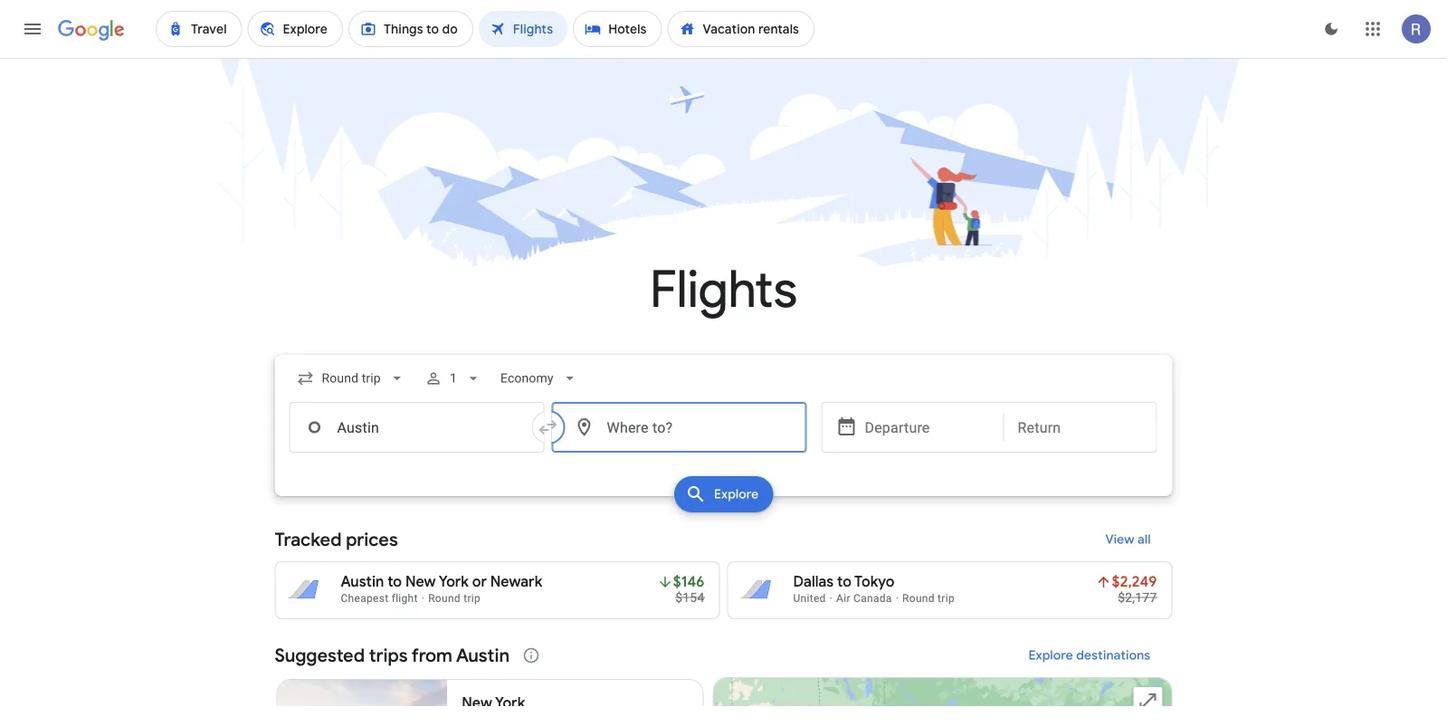 Task type: vqa. For each thing, say whether or not it's contained in the screenshot.
second selection from the right
no



Task type: locate. For each thing, give the bounding box(es) containing it.
1 horizontal spatial trip
[[938, 592, 955, 605]]

view
[[1106, 531, 1135, 548]]

round right canada
[[903, 592, 935, 605]]

0 vertical spatial explore
[[714, 486, 759, 502]]

to
[[388, 573, 402, 591], [837, 573, 852, 591]]

austin to new york or newark
[[341, 573, 543, 591]]

Flight search field
[[260, 355, 1187, 518]]

2  image from the left
[[896, 592, 899, 605]]

1 trip from the left
[[464, 592, 481, 605]]

1 vertical spatial explore
[[1029, 647, 1074, 664]]

1 horizontal spatial round trip
[[903, 592, 955, 605]]

1 vertical spatial austin
[[456, 644, 510, 667]]

explore up tracked prices region
[[714, 486, 759, 502]]

trip
[[464, 592, 481, 605], [938, 592, 955, 605]]

2 to from the left
[[837, 573, 852, 591]]

0 horizontal spatial  image
[[422, 592, 425, 605]]

air
[[837, 592, 851, 605]]

1
[[450, 371, 457, 386]]

new
[[405, 573, 436, 591]]

None text field
[[289, 402, 545, 453]]

 image
[[422, 592, 425, 605], [896, 592, 899, 605]]

 image down new at the bottom
[[422, 592, 425, 605]]

dallas
[[793, 573, 834, 591]]

0 horizontal spatial trip
[[464, 592, 481, 605]]

1 horizontal spatial round
[[903, 592, 935, 605]]

main menu image
[[22, 18, 43, 40]]

0 horizontal spatial to
[[388, 573, 402, 591]]

$146
[[673, 573, 705, 591]]

1 button
[[417, 357, 490, 400]]

prices
[[346, 528, 398, 551]]

round trip right canada
[[903, 592, 955, 605]]

 image right canada
[[896, 592, 899, 605]]

None field
[[289, 362, 414, 395], [493, 362, 586, 395], [289, 362, 414, 395], [493, 362, 586, 395]]

round down austin to new york or newark
[[428, 592, 461, 605]]

2 trip from the left
[[938, 592, 955, 605]]

0 vertical spatial austin
[[341, 573, 384, 591]]

suggested trips from austin
[[275, 644, 510, 667]]

to for new
[[388, 573, 402, 591]]

round
[[428, 592, 461, 605], [903, 592, 935, 605]]

 image inside tracked prices region
[[830, 592, 833, 605]]

trips
[[369, 644, 408, 667]]

0 horizontal spatial round trip
[[428, 592, 481, 605]]

1 round trip from the left
[[428, 592, 481, 605]]

change appearance image
[[1310, 7, 1353, 51]]

explore destinations button
[[1007, 634, 1173, 677]]

1 horizontal spatial explore
[[1029, 647, 1074, 664]]

154 US dollars text field
[[676, 590, 705, 605]]

trip down or
[[464, 592, 481, 605]]

tokyo
[[855, 573, 895, 591]]

explore destinations
[[1029, 647, 1151, 664]]

0 horizontal spatial explore
[[714, 486, 759, 502]]

austin
[[341, 573, 384, 591], [456, 644, 510, 667]]

1 horizontal spatial  image
[[896, 592, 899, 605]]

trip right canada
[[938, 592, 955, 605]]

1 horizontal spatial to
[[837, 573, 852, 591]]

1 to from the left
[[388, 573, 402, 591]]

round trip down york at left
[[428, 592, 481, 605]]

explore inside suggested trips from austin region
[[1029, 647, 1074, 664]]

explore left destinations
[[1029, 647, 1074, 664]]

to up flight
[[388, 573, 402, 591]]

austin up cheapest
[[341, 573, 384, 591]]

round trip
[[428, 592, 481, 605], [903, 592, 955, 605]]

explore inside the flight search box
[[714, 486, 759, 502]]

suggested trips from austin region
[[275, 634, 1173, 707]]

cheapest flight
[[341, 592, 418, 605]]

all
[[1138, 531, 1151, 548]]

1 round from the left
[[428, 592, 461, 605]]

austin right from
[[456, 644, 510, 667]]

to up air
[[837, 573, 852, 591]]

destinations
[[1077, 647, 1151, 664]]

united
[[793, 592, 826, 605]]

2 round from the left
[[903, 592, 935, 605]]

explore
[[714, 486, 759, 502], [1029, 647, 1074, 664]]

1 horizontal spatial austin
[[456, 644, 510, 667]]

0 horizontal spatial round
[[428, 592, 461, 605]]

explore for explore
[[714, 486, 759, 502]]

flight
[[392, 592, 418, 605]]

 image
[[830, 592, 833, 605]]

none text field inside the flight search box
[[289, 402, 545, 453]]

0 horizontal spatial austin
[[341, 573, 384, 591]]

Departure text field
[[865, 403, 990, 452]]

explore button
[[674, 476, 773, 512]]



Task type: describe. For each thing, give the bounding box(es) containing it.
cheapest
[[341, 592, 389, 605]]

2177 US dollars text field
[[1118, 590, 1157, 605]]

2249 US dollars text field
[[1112, 573, 1157, 591]]

dallas to tokyo
[[793, 573, 895, 591]]

$2,177
[[1118, 590, 1157, 605]]

tracked prices region
[[275, 518, 1173, 619]]

146 US dollars text field
[[673, 573, 705, 591]]

view all
[[1106, 531, 1151, 548]]

Where to? text field
[[552, 402, 807, 453]]

tracked prices
[[275, 528, 398, 551]]

1  image from the left
[[422, 592, 425, 605]]

$154
[[676, 590, 705, 605]]

2 round trip from the left
[[903, 592, 955, 605]]

or
[[472, 573, 487, 591]]

austin inside region
[[456, 644, 510, 667]]

to for tokyo
[[837, 573, 852, 591]]

york
[[439, 573, 469, 591]]

flights
[[650, 258, 797, 322]]

air canada
[[837, 592, 892, 605]]

from
[[412, 644, 452, 667]]

tracked
[[275, 528, 342, 551]]

explore for explore destinations
[[1029, 647, 1074, 664]]

austin inside tracked prices region
[[341, 573, 384, 591]]

suggested
[[275, 644, 365, 667]]

$2,249
[[1112, 573, 1157, 591]]

newark
[[490, 573, 543, 591]]

Return text field
[[1018, 403, 1143, 452]]

canada
[[854, 592, 892, 605]]



